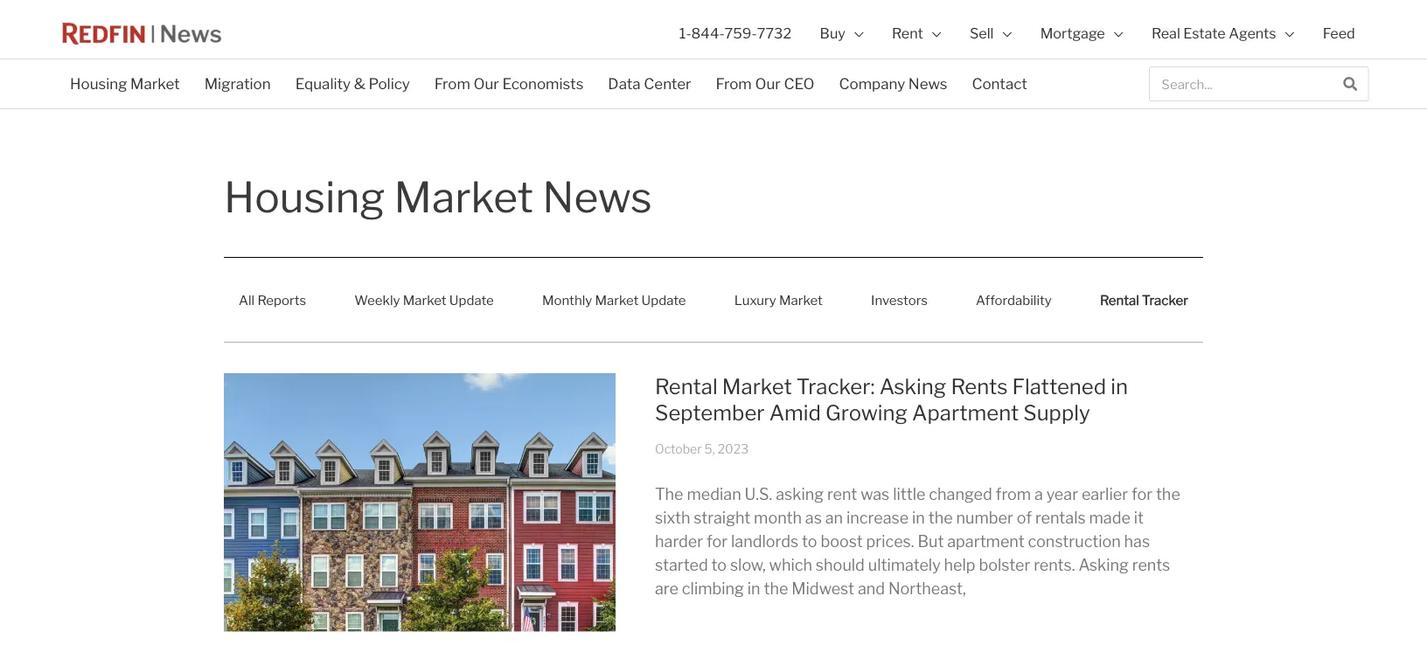 Task type: describe. For each thing, give the bounding box(es) containing it.
rental for rental market tracker: asking rents flattened in september amid growing apartment supply
[[655, 374, 718, 399]]

update for monthly market update
[[642, 292, 686, 308]]

changed
[[929, 485, 992, 504]]

from our ceo link
[[704, 64, 827, 104]]

harder
[[655, 532, 703, 552]]

company news link
[[827, 64, 960, 104]]

company
[[839, 75, 905, 93]]

affordability
[[976, 292, 1052, 308]]

from
[[996, 485, 1031, 504]]

earlier
[[1082, 485, 1128, 504]]

data center link
[[596, 64, 704, 104]]

1 vertical spatial to
[[712, 556, 727, 575]]

mortgage
[[1041, 25, 1105, 42]]

in inside the rental market tracker: asking rents flattened in september amid growing apartment supply
[[1111, 374, 1128, 399]]

1 horizontal spatial in
[[912, 509, 925, 528]]

market for rental market tracker: asking rents flattened in september amid growing apartment supply
[[722, 374, 792, 399]]

Search... search field
[[1150, 67, 1333, 101]]

rental for rental tracker
[[1100, 292, 1139, 308]]

migration
[[204, 75, 271, 93]]

started
[[655, 556, 708, 575]]

sell link
[[956, 0, 1026, 67]]

equality & policy
[[295, 75, 410, 93]]

market for monthly market update
[[595, 292, 639, 308]]

rentals
[[1036, 509, 1086, 528]]

market for housing market
[[130, 75, 180, 93]]

october 5, 2023
[[655, 442, 749, 457]]

759-
[[725, 25, 757, 42]]

redfin real estate news image
[[58, 16, 226, 52]]

apartment
[[947, 532, 1025, 552]]

has
[[1124, 532, 1150, 552]]

real estate agents link
[[1138, 0, 1309, 67]]

contact
[[972, 75, 1028, 93]]

housing market news
[[224, 171, 652, 223]]

buy
[[820, 25, 846, 42]]

boost
[[821, 532, 863, 552]]

weekly
[[355, 292, 400, 308]]

ultimately
[[868, 556, 941, 575]]

affordability link
[[961, 280, 1067, 320]]

estate
[[1184, 25, 1226, 42]]

prices.
[[866, 532, 915, 552]]

market for weekly market update
[[403, 292, 447, 308]]

data center
[[608, 75, 692, 93]]

0 horizontal spatial for
[[707, 532, 728, 552]]

rental tracker link
[[1085, 280, 1204, 320]]

update for weekly market update
[[449, 292, 494, 308]]

made
[[1089, 509, 1131, 528]]

little
[[893, 485, 926, 504]]

1-
[[679, 25, 691, 42]]

weekly market update link
[[340, 280, 509, 320]]

median
[[687, 485, 741, 504]]

market for luxury market
[[779, 292, 823, 308]]

landlords
[[731, 532, 799, 552]]

luxury market
[[734, 292, 823, 308]]

the
[[655, 485, 684, 504]]

northeast,
[[889, 580, 966, 599]]

luxury market link
[[719, 280, 838, 320]]

midwest
[[792, 580, 855, 599]]

it
[[1134, 509, 1144, 528]]

bolster
[[979, 556, 1031, 575]]

0 vertical spatial for
[[1132, 485, 1153, 504]]

contact link
[[960, 64, 1040, 104]]

monthly market update link
[[527, 280, 701, 320]]

from for from our economists
[[434, 75, 470, 93]]

1-844-759-7732 link
[[665, 0, 806, 67]]

a
[[1035, 485, 1043, 504]]

feed link
[[1309, 0, 1370, 67]]

flattened
[[1013, 374, 1107, 399]]

apartment
[[912, 400, 1019, 426]]

sixth
[[655, 509, 690, 528]]

migration link
[[192, 64, 283, 104]]

housing market link
[[58, 64, 192, 104]]

1 vertical spatial the
[[929, 509, 953, 528]]

september
[[655, 400, 765, 426]]

are
[[655, 580, 679, 599]]

real estate agents
[[1152, 25, 1277, 42]]

luxury
[[734, 292, 776, 308]]

october
[[655, 442, 702, 457]]

company news
[[839, 75, 948, 93]]

monthly market update
[[542, 292, 686, 308]]

should
[[816, 556, 865, 575]]

rent
[[827, 485, 857, 504]]

and
[[858, 580, 885, 599]]

was
[[861, 485, 890, 504]]

rental market tracker: asking rents flattened in september amid growing apartment supply link
[[655, 374, 1128, 426]]

market for housing market news
[[394, 171, 534, 223]]

rental market tracker: asking rents flattened in september amid growing apartment supply
[[655, 374, 1128, 426]]

ceo
[[784, 75, 815, 93]]



Task type: vqa. For each thing, say whether or not it's contained in the screenshot.
kelman
no



Task type: locate. For each thing, give the bounding box(es) containing it.
from our economists link
[[422, 64, 596, 104]]

u.s.
[[745, 485, 773, 504]]

our
[[474, 75, 499, 93], [755, 75, 781, 93]]

1-844-759-7732
[[679, 25, 792, 42]]

1 vertical spatial news
[[542, 171, 652, 223]]

straight
[[694, 509, 751, 528]]

2 horizontal spatial the
[[1156, 485, 1181, 504]]

0 horizontal spatial asking
[[880, 374, 947, 399]]

rents
[[951, 374, 1008, 399]]

housing for housing market news
[[224, 171, 385, 223]]

in down little
[[912, 509, 925, 528]]

rent link
[[878, 0, 956, 67]]

our left ceo
[[755, 75, 781, 93]]

1 horizontal spatial the
[[929, 509, 953, 528]]

0 vertical spatial to
[[802, 532, 817, 552]]

1 from from the left
[[434, 75, 470, 93]]

from
[[434, 75, 470, 93], [716, 75, 752, 93]]

rent
[[892, 25, 923, 42]]

0 horizontal spatial news
[[542, 171, 652, 223]]

rental left 'tracker' at the top of the page
[[1100, 292, 1139, 308]]

housing for housing market
[[70, 75, 127, 93]]

1 horizontal spatial news
[[909, 75, 948, 93]]

0 horizontal spatial the
[[764, 580, 788, 599]]

asking down 'construction'
[[1079, 556, 1129, 575]]

&
[[354, 75, 366, 93]]

but
[[918, 532, 944, 552]]

policy
[[369, 75, 410, 93]]

1 vertical spatial for
[[707, 532, 728, 552]]

from inside 'link'
[[716, 75, 752, 93]]

rental tracker
[[1100, 292, 1189, 308]]

1 vertical spatial rental
[[655, 374, 718, 399]]

rents
[[1132, 556, 1171, 575]]

the down which
[[764, 580, 788, 599]]

reports
[[257, 292, 306, 308]]

buy link
[[806, 0, 878, 67]]

tracker:
[[797, 374, 875, 399]]

from our economists
[[434, 75, 584, 93]]

sell
[[970, 25, 994, 42]]

0 vertical spatial asking
[[880, 374, 947, 399]]

increase
[[847, 509, 909, 528]]

economists
[[503, 75, 584, 93]]

of
[[1017, 509, 1032, 528]]

2 our from the left
[[755, 75, 781, 93]]

year
[[1047, 485, 1079, 504]]

the median u.s. asking rent was little changed from a year earlier for the sixth straight month as an increase in the number of rentals made it harder for landlords to boost prices. but apartment construction has started to slow, which should ultimately help bolster rents. asking rents are climbing in the midwest and northeast,
[[655, 485, 1181, 599]]

0 horizontal spatial to
[[712, 556, 727, 575]]

0 horizontal spatial from
[[434, 75, 470, 93]]

our for economists
[[474, 75, 499, 93]]

which
[[769, 556, 813, 575]]

2 from from the left
[[716, 75, 752, 93]]

the right the earlier
[[1156, 485, 1181, 504]]

in down slow,
[[748, 580, 761, 599]]

1 vertical spatial in
[[912, 509, 925, 528]]

asking inside the rental market tracker: asking rents flattened in september amid growing apartment supply
[[880, 374, 947, 399]]

0 vertical spatial housing
[[70, 75, 127, 93]]

search image
[[1344, 77, 1358, 91]]

an
[[825, 509, 843, 528]]

0 vertical spatial the
[[1156, 485, 1181, 504]]

2 vertical spatial in
[[748, 580, 761, 599]]

market inside the rental market tracker: asking rents flattened in september amid growing apartment supply
[[722, 374, 792, 399]]

2023
[[718, 442, 749, 457]]

0 vertical spatial rental
[[1100, 292, 1139, 308]]

1 horizontal spatial update
[[642, 292, 686, 308]]

all reports
[[239, 292, 306, 308]]

supply
[[1024, 400, 1090, 426]]

0 horizontal spatial housing
[[70, 75, 127, 93]]

in right flattened
[[1111, 374, 1128, 399]]

all
[[239, 292, 255, 308]]

center
[[644, 75, 692, 93]]

investors link
[[856, 280, 943, 320]]

slow,
[[730, 556, 766, 575]]

rents.
[[1034, 556, 1075, 575]]

rental up september on the bottom of the page
[[655, 374, 718, 399]]

market
[[130, 75, 180, 93], [394, 171, 534, 223], [403, 292, 447, 308], [595, 292, 639, 308], [779, 292, 823, 308], [722, 374, 792, 399]]

asking inside the median u.s. asking rent was little changed from a year earlier for the sixth straight month as an increase in the number of rentals made it harder for landlords to boost prices. but apartment construction has started to slow, which should ultimately help bolster rents. asking rents are climbing in the midwest and northeast,
[[1079, 556, 1129, 575]]

as
[[805, 509, 822, 528]]

for down straight
[[707, 532, 728, 552]]

2 horizontal spatial in
[[1111, 374, 1128, 399]]

1 vertical spatial housing
[[224, 171, 385, 223]]

from for from our ceo
[[716, 75, 752, 93]]

our inside 'link'
[[755, 75, 781, 93]]

for up the it
[[1132, 485, 1153, 504]]

help
[[944, 556, 976, 575]]

the up the but
[[929, 509, 953, 528]]

update
[[449, 292, 494, 308], [642, 292, 686, 308]]

to down as
[[802, 532, 817, 552]]

1 horizontal spatial to
[[802, 532, 817, 552]]

to up climbing
[[712, 556, 727, 575]]

1 horizontal spatial rental
[[1100, 292, 1139, 308]]

1 horizontal spatial asking
[[1079, 556, 1129, 575]]

None search field
[[1149, 66, 1369, 101]]

rental
[[1100, 292, 1139, 308], [655, 374, 718, 399]]

1 update from the left
[[449, 292, 494, 308]]

weekly market update
[[355, 292, 494, 308]]

mortgage link
[[1026, 0, 1138, 67]]

2 update from the left
[[642, 292, 686, 308]]

from down 1-844-759-7732 "link"
[[716, 75, 752, 93]]

1 horizontal spatial for
[[1132, 485, 1153, 504]]

monthly
[[542, 292, 592, 308]]

rental inside the rental market tracker: asking rents flattened in september amid growing apartment supply
[[655, 374, 718, 399]]

asking up growing
[[880, 374, 947, 399]]

our for ceo
[[755, 75, 781, 93]]

housing market
[[70, 75, 180, 93]]

our left economists
[[474, 75, 499, 93]]

all reports link
[[224, 280, 321, 320]]

from right the policy
[[434, 75, 470, 93]]

1 our from the left
[[474, 75, 499, 93]]

amid
[[769, 400, 821, 426]]

1 horizontal spatial from
[[716, 75, 752, 93]]

from our ceo
[[716, 75, 815, 93]]

feed
[[1323, 25, 1356, 42]]

0 horizontal spatial rental
[[655, 374, 718, 399]]

the
[[1156, 485, 1181, 504], [929, 509, 953, 528], [764, 580, 788, 599]]

asking
[[880, 374, 947, 399], [1079, 556, 1129, 575]]

0 horizontal spatial our
[[474, 75, 499, 93]]

tracker
[[1142, 292, 1189, 308]]

844-
[[691, 25, 725, 42]]

0 horizontal spatial in
[[748, 580, 761, 599]]

1 horizontal spatial our
[[755, 75, 781, 93]]

asking
[[776, 485, 824, 504]]

0 vertical spatial in
[[1111, 374, 1128, 399]]

real
[[1152, 25, 1181, 42]]

2 vertical spatial the
[[764, 580, 788, 599]]

0 horizontal spatial update
[[449, 292, 494, 308]]

news inside company news link
[[909, 75, 948, 93]]

construction
[[1028, 532, 1121, 552]]

0 vertical spatial news
[[909, 75, 948, 93]]

1 vertical spatial asking
[[1079, 556, 1129, 575]]

1 horizontal spatial housing
[[224, 171, 385, 223]]

equality & policy link
[[283, 64, 422, 104]]

investors
[[871, 292, 928, 308]]

number
[[956, 509, 1014, 528]]

month
[[754, 509, 802, 528]]

data
[[608, 75, 641, 93]]

equality
[[295, 75, 351, 93]]



